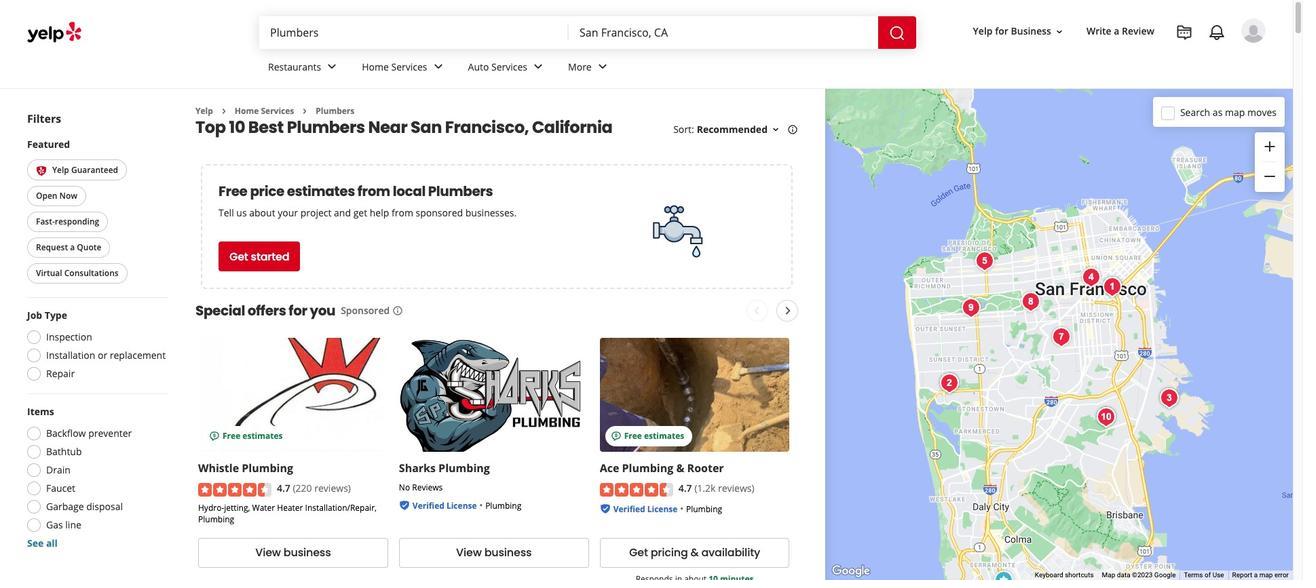 Task type: describe. For each thing, give the bounding box(es) containing it.
4.7 star rating image for ace
[[600, 483, 673, 497]]

business
[[1011, 25, 1051, 38]]

option group containing items
[[23, 406, 168, 551]]

genteel plumbers image
[[957, 295, 985, 322]]

francisco,
[[445, 116, 529, 139]]

24 chevron down v2 image for auto services
[[530, 59, 546, 75]]

plumbing down the (1.2k
[[686, 504, 722, 515]]

preventer
[[88, 427, 132, 440]]

previous image
[[749, 303, 765, 319]]

projects image
[[1176, 24, 1193, 41]]

you
[[310, 302, 335, 321]]

keyboard shortcuts
[[1035, 572, 1094, 579]]

open now button
[[27, 186, 86, 207]]

replacement
[[110, 349, 166, 362]]

sharks plumbing no reviews
[[399, 461, 490, 494]]

request a quote
[[36, 242, 101, 253]]

16 chevron right v2 image for plumbers
[[300, 106, 310, 117]]

see all button
[[27, 537, 58, 550]]

a for request
[[70, 242, 75, 253]]

whistle plumbing
[[198, 461, 293, 476]]

ace
[[600, 461, 619, 476]]

verified for sharks plumbing
[[413, 501, 444, 512]]

16 info v2 image
[[392, 306, 403, 316]]

sort:
[[673, 123, 694, 136]]

request
[[36, 242, 68, 253]]

your
[[278, 207, 298, 220]]

items
[[27, 406, 54, 418]]

availability
[[701, 545, 760, 561]]

0 vertical spatial home services link
[[351, 49, 457, 88]]

plumbing right ace
[[622, 461, 674, 476]]

no
[[399, 482, 410, 494]]

map for error
[[1260, 572, 1273, 579]]

project
[[300, 207, 332, 220]]

get started button
[[219, 242, 300, 272]]

24-7 rooter & plumbing image
[[1156, 385, 1183, 412]]

services for 24 chevron down v2 image inside the auto services link
[[491, 60, 527, 73]]

0 horizontal spatial from
[[358, 182, 390, 201]]

option group containing job type
[[23, 309, 168, 385]]

of
[[1205, 572, 1211, 579]]

plumbing inside the sharks plumbing no reviews
[[439, 461, 490, 476]]

report a map error
[[1232, 572, 1289, 579]]

bathtub
[[46, 446, 82, 458]]

business for whistle plumbing
[[284, 545, 331, 561]]

job
[[27, 309, 42, 322]]

report a map error link
[[1232, 572, 1289, 579]]

quote
[[77, 242, 101, 253]]

verified license for sharks plumbing
[[413, 501, 477, 512]]

garbage
[[46, 501, 84, 513]]

backflow
[[46, 427, 86, 440]]

business for sharks plumbing
[[484, 545, 532, 561]]

view business for whistle plumbing
[[255, 545, 331, 561]]

hydro-
[[198, 502, 224, 514]]

reviews
[[412, 482, 443, 494]]

backflow preventer
[[46, 427, 132, 440]]

job type
[[27, 309, 67, 322]]

repair
[[46, 368, 75, 380]]

responding
[[55, 216, 99, 228]]

verified license button for ace plumbing & rooter
[[613, 502, 678, 515]]

business categories element
[[257, 49, 1266, 88]]

(220
[[293, 482, 312, 495]]

hydro-jetting, water heater installation/repair, plumbing
[[198, 502, 377, 525]]

yelp for business button
[[968, 19, 1070, 44]]

brad k. image
[[1242, 18, 1266, 43]]

more
[[568, 60, 592, 73]]

16 verified v2 image for ace plumbing & rooter
[[600, 503, 611, 514]]

view business link for sharks plumbing
[[399, 538, 589, 568]]

started
[[251, 249, 289, 265]]

free for whistle
[[223, 431, 240, 442]]

16 chevron right v2 image for home services
[[218, 106, 229, 117]]

disposal
[[86, 501, 123, 513]]

free estimates for ace
[[624, 431, 684, 442]]

a for write
[[1114, 25, 1120, 38]]

sponsored
[[341, 304, 390, 317]]

special offers for you
[[195, 302, 335, 321]]

home inside business categories element
[[362, 60, 389, 73]]

& for pricing
[[691, 545, 699, 561]]

more link
[[557, 49, 622, 88]]

gas line
[[46, 519, 81, 532]]

zoom out image
[[1262, 168, 1278, 185]]

consultations
[[64, 268, 119, 279]]

16 verified v2 image for sharks plumbing
[[399, 500, 410, 511]]

get for get pricing & availability
[[629, 545, 648, 561]]

faucet
[[46, 482, 75, 495]]

google image
[[829, 563, 874, 580]]

get started
[[229, 249, 289, 265]]

4.7 (220 reviews)
[[277, 482, 351, 495]]

top 10 best plumbers near san francisco, california
[[195, 116, 613, 139]]

24 chevron down v2 image for more
[[594, 59, 611, 75]]

plumbers down 24 chevron down v2 icon
[[316, 105, 355, 117]]

plumbing down the sharks plumbing no reviews
[[485, 501, 521, 512]]

view business for sharks plumbing
[[456, 545, 532, 561]]

16 yelp guaranteed v2 image
[[36, 165, 47, 176]]

terms of use link
[[1184, 572, 1224, 579]]

write
[[1087, 25, 1112, 38]]

inspection
[[46, 331, 92, 344]]

view for whistle plumbing
[[255, 545, 281, 561]]

see
[[27, 537, 44, 550]]

0 horizontal spatial home
[[235, 105, 259, 117]]

verified license button for sharks plumbing
[[413, 499, 477, 512]]

featured group
[[24, 138, 168, 287]]

google
[[1155, 572, 1176, 579]]

featured
[[27, 138, 70, 151]]

line
[[65, 519, 81, 532]]

ace plumbing & rooter
[[600, 461, 724, 476]]

installation/repair,
[[305, 502, 377, 514]]

write a review link
[[1081, 19, 1160, 44]]

bay area plumbing image
[[971, 248, 998, 275]]

yelp for yelp link on the left top of the page
[[195, 105, 213, 117]]

map region
[[719, 83, 1303, 580]]

as
[[1213, 106, 1223, 118]]

16 free estimates v2 image
[[611, 431, 622, 442]]

©2023
[[1132, 572, 1153, 579]]

handyman heroes image
[[1017, 288, 1044, 316]]

keyboard
[[1035, 572, 1063, 579]]

plumbing up water
[[242, 461, 293, 476]]

yelp guaranteed button
[[27, 160, 127, 181]]

and
[[334, 207, 351, 220]]



Task type: locate. For each thing, give the bounding box(es) containing it.
estimates for ace plumbing & rooter
[[644, 431, 684, 442]]

near
[[368, 116, 408, 139]]

plumbing left water
[[198, 514, 234, 525]]

1 horizontal spatial 16 verified v2 image
[[600, 503, 611, 514]]

map data ©2023 google
[[1102, 572, 1176, 579]]

yelp inside button
[[52, 164, 69, 176]]

view business link for whistle plumbing
[[198, 538, 388, 568]]

data
[[1117, 572, 1131, 579]]

see all
[[27, 537, 58, 550]]

16 chevron down v2 image
[[1054, 26, 1065, 37], [770, 124, 781, 135]]

2 horizontal spatial services
[[491, 60, 527, 73]]

a left quote
[[70, 242, 75, 253]]

home right 24 chevron down v2 icon
[[362, 60, 389, 73]]

map
[[1225, 106, 1245, 118], [1260, 572, 1273, 579]]

verified license down ace plumbing & rooter link
[[613, 504, 678, 515]]

2 horizontal spatial yelp
[[973, 25, 993, 38]]

0 horizontal spatial none field
[[270, 25, 558, 40]]

4.7 star rating image down ace plumbing & rooter
[[600, 483, 673, 497]]

verified down ace
[[613, 504, 645, 515]]

or
[[98, 349, 107, 362]]

4.7
[[277, 482, 290, 495], [679, 482, 692, 495]]

1 view business link from the left
[[198, 538, 388, 568]]

1 horizontal spatial free estimates
[[624, 431, 684, 442]]

1 horizontal spatial get
[[629, 545, 648, 561]]

1 horizontal spatial &
[[691, 545, 699, 561]]

get
[[229, 249, 248, 265], [629, 545, 648, 561]]

discount plumbing rooter image
[[1048, 324, 1075, 351]]

Find text field
[[270, 25, 558, 40]]

yelp right 16 yelp guaranteed v2 icon
[[52, 164, 69, 176]]

0 horizontal spatial business
[[284, 545, 331, 561]]

water
[[252, 502, 275, 514]]

16 chevron down v2 image for recommended
[[770, 124, 781, 135]]

24 chevron down v2 image right auto services
[[530, 59, 546, 75]]

1 reviews) from the left
[[314, 482, 351, 495]]

24 chevron down v2 image right more
[[594, 59, 611, 75]]

verified
[[413, 501, 444, 512], [613, 504, 645, 515]]

recommended
[[697, 123, 768, 136]]

0 vertical spatial home
[[362, 60, 389, 73]]

2 vertical spatial a
[[1254, 572, 1258, 579]]

0 horizontal spatial reviews)
[[314, 482, 351, 495]]

services for 24 chevron down v2 image in home services link
[[391, 60, 427, 73]]

a right write
[[1114, 25, 1120, 38]]

16 chevron right v2 image
[[218, 106, 229, 117], [300, 106, 310, 117]]

free estimates up whistle plumbing link
[[223, 431, 283, 442]]

best
[[248, 116, 284, 139]]

1 horizontal spatial 4.7
[[679, 482, 692, 495]]

verified license down 'reviews'
[[413, 501, 477, 512]]

home services down find text field
[[362, 60, 427, 73]]

license for sharks plumbing
[[447, 501, 477, 512]]

get
[[353, 207, 367, 220]]

use
[[1213, 572, 1224, 579]]

yelp guaranteed
[[52, 164, 118, 176]]

write a review
[[1087, 25, 1155, 38]]

next image
[[780, 303, 796, 319]]

plumbers right best in the top left of the page
[[287, 116, 365, 139]]

16 chevron right v2 image left plumbers link
[[300, 106, 310, 117]]

2 option group from the top
[[23, 406, 168, 551]]

a right report
[[1254, 572, 1258, 579]]

0 horizontal spatial map
[[1225, 106, 1245, 118]]

16 chevron down v2 image inside recommended dropdown button
[[770, 124, 781, 135]]

4.7 star rating image up jetting,
[[198, 483, 272, 497]]

16 verified v2 image
[[399, 500, 410, 511], [600, 503, 611, 514]]

1 horizontal spatial verified license button
[[613, 502, 678, 515]]

services
[[391, 60, 427, 73], [491, 60, 527, 73], [261, 105, 294, 117]]

search as map moves
[[1180, 106, 1277, 118]]

free estimates for whistle
[[223, 431, 283, 442]]

0 horizontal spatial get
[[229, 249, 248, 265]]

get left pricing
[[629, 545, 648, 561]]

1 horizontal spatial verified license
[[613, 504, 678, 515]]

Near text field
[[580, 25, 868, 40]]

request a quote button
[[27, 238, 110, 258]]

free up tell
[[219, 182, 247, 201]]

1 horizontal spatial business
[[484, 545, 532, 561]]

2 free estimates link from the left
[[600, 338, 790, 452]]

services right 10
[[261, 105, 294, 117]]

services inside home services link
[[391, 60, 427, 73]]

search
[[1180, 106, 1210, 118]]

0 horizontal spatial 24 chevron down v2 image
[[430, 59, 446, 75]]

4.7 for ace plumbing & rooter
[[679, 482, 692, 495]]

rooter
[[687, 461, 724, 476]]

1 vertical spatial a
[[70, 242, 75, 253]]

0 vertical spatial option group
[[23, 309, 168, 385]]

0 vertical spatial a
[[1114, 25, 1120, 38]]

filters
[[27, 111, 61, 126]]

0 horizontal spatial yelp
[[52, 164, 69, 176]]

map right as at top right
[[1225, 106, 1245, 118]]

home services inside home services link
[[362, 60, 427, 73]]

1 horizontal spatial none field
[[580, 25, 868, 40]]

option group
[[23, 309, 168, 385], [23, 406, 168, 551]]

1 free estimates link from the left
[[198, 338, 388, 452]]

for left the 'business'
[[995, 25, 1009, 38]]

4.7 (1.2k reviews)
[[679, 482, 755, 495]]

free estimates link
[[198, 338, 388, 452], [600, 338, 790, 452]]

1 horizontal spatial home
[[362, 60, 389, 73]]

tell
[[219, 207, 234, 220]]

precision rooter & drain image
[[1093, 404, 1120, 431]]

free for ace
[[624, 431, 642, 442]]

plumbers link
[[316, 105, 355, 117]]

2 business from the left
[[484, 545, 532, 561]]

1 vertical spatial map
[[1260, 572, 1273, 579]]

0 horizontal spatial view
[[255, 545, 281, 561]]

view for sharks plumbing
[[456, 545, 482, 561]]

0 horizontal spatial 16 chevron down v2 image
[[770, 124, 781, 135]]

special
[[195, 302, 245, 321]]

0 horizontal spatial &
[[676, 461, 685, 476]]

& for plumbing
[[676, 461, 685, 476]]

estimates up ace plumbing & rooter
[[644, 431, 684, 442]]

None search field
[[259, 16, 919, 49]]

0 horizontal spatial free estimates link
[[198, 338, 388, 452]]

services right the auto
[[491, 60, 527, 73]]

free price estimates from local plumbers tell us about your project and get help from sponsored businesses.
[[219, 182, 517, 220]]

0 horizontal spatial 4.7 star rating image
[[198, 483, 272, 497]]

24 chevron down v2 image left the auto
[[430, 59, 446, 75]]

24 chevron down v2 image inside home services link
[[430, 59, 446, 75]]

reviews) for whistle plumbing
[[314, 482, 351, 495]]

keyboard shortcuts button
[[1035, 571, 1094, 580]]

home right top
[[235, 105, 259, 117]]

1 vertical spatial get
[[629, 545, 648, 561]]

2 24 chevron down v2 image from the left
[[530, 59, 546, 75]]

whistle plumbing image
[[990, 567, 1017, 580]]

services down find field
[[391, 60, 427, 73]]

10
[[229, 116, 245, 139]]

2 16 chevron right v2 image from the left
[[300, 106, 310, 117]]

&
[[676, 461, 685, 476], [691, 545, 699, 561]]

free inside free price estimates from local plumbers tell us about your project and get help from sponsored businesses.
[[219, 182, 247, 201]]

fast-responding
[[36, 216, 99, 228]]

1 horizontal spatial view business
[[456, 545, 532, 561]]

0 horizontal spatial 16 verified v2 image
[[399, 500, 410, 511]]

24-7 rooter & plumbing image
[[1156, 385, 1183, 412]]

reviews) right the (1.2k
[[718, 482, 755, 495]]

1 4.7 from the left
[[277, 482, 290, 495]]

0 horizontal spatial verified license button
[[413, 499, 477, 512]]

businesses.
[[466, 207, 517, 220]]

2 4.7 star rating image from the left
[[600, 483, 673, 497]]

top
[[195, 116, 226, 139]]

heater
[[277, 502, 303, 514]]

16 free estimates v2 image
[[209, 431, 220, 442]]

4.7 for whistle plumbing
[[277, 482, 290, 495]]

fast-responding button
[[27, 212, 108, 232]]

1 horizontal spatial services
[[391, 60, 427, 73]]

1 horizontal spatial view
[[456, 545, 482, 561]]

24 chevron down v2 image inside the more link
[[594, 59, 611, 75]]

1 horizontal spatial from
[[392, 207, 413, 220]]

1 vertical spatial 16 chevron down v2 image
[[770, 124, 781, 135]]

1 horizontal spatial 16 chevron right v2 image
[[300, 106, 310, 117]]

yelp for yelp guaranteed
[[52, 164, 69, 176]]

24 chevron down v2 image for home services
[[430, 59, 446, 75]]

0 horizontal spatial 16 chevron right v2 image
[[218, 106, 229, 117]]

2 horizontal spatial estimates
[[644, 431, 684, 442]]

from down local
[[392, 207, 413, 220]]

1 horizontal spatial reviews)
[[718, 482, 755, 495]]

zoom in image
[[1262, 138, 1278, 155]]

shortcuts
[[1065, 572, 1094, 579]]

from up help
[[358, 182, 390, 201]]

2 free estimates from the left
[[624, 431, 684, 442]]

a inside button
[[70, 242, 75, 253]]

user actions element
[[962, 17, 1285, 100]]

error
[[1275, 572, 1289, 579]]

review
[[1122, 25, 1155, 38]]

none field "near"
[[580, 25, 868, 40]]

& right pricing
[[691, 545, 699, 561]]

2 horizontal spatial 24 chevron down v2 image
[[594, 59, 611, 75]]

a for report
[[1254, 572, 1258, 579]]

free right 16 free estimates v2 icon on the bottom of page
[[624, 431, 642, 442]]

license down ace plumbing & rooter
[[647, 504, 678, 515]]

yelp for yelp for business
[[973, 25, 993, 38]]

open
[[36, 190, 57, 202]]

group
[[1255, 132, 1285, 192]]

yelp left the 'business'
[[973, 25, 993, 38]]

0 vertical spatial map
[[1225, 106, 1245, 118]]

home services link down "restaurants"
[[235, 105, 294, 117]]

2 view business from the left
[[456, 545, 532, 561]]

1 vertical spatial home
[[235, 105, 259, 117]]

0 horizontal spatial home services
[[235, 105, 294, 117]]

2 none field from the left
[[580, 25, 868, 40]]

1 view business from the left
[[255, 545, 331, 561]]

1 none field from the left
[[270, 25, 558, 40]]

0 horizontal spatial verified
[[413, 501, 444, 512]]

recommended button
[[697, 123, 781, 136]]

1 horizontal spatial home services link
[[351, 49, 457, 88]]

0 horizontal spatial a
[[70, 242, 75, 253]]

verified license for ace plumbing & rooter
[[613, 504, 678, 515]]

whistle
[[198, 461, 239, 476]]

auto services link
[[457, 49, 557, 88]]

24 chevron down v2 image
[[324, 59, 340, 75]]

estimates up whistle plumbing link
[[243, 431, 283, 442]]

2 horizontal spatial a
[[1254, 572, 1258, 579]]

16 info v2 image
[[787, 124, 798, 135]]

1 4.7 star rating image from the left
[[198, 483, 272, 497]]

yelp link
[[195, 105, 213, 117]]

drain
[[46, 464, 70, 477]]

sharks plumbing image
[[1093, 404, 1120, 431]]

1 free estimates from the left
[[223, 431, 283, 442]]

for left you
[[289, 302, 307, 321]]

get for get started
[[229, 249, 248, 265]]

search image
[[889, 25, 906, 41]]

sponsored
[[416, 207, 463, 220]]

1 option group from the top
[[23, 309, 168, 385]]

1 vertical spatial &
[[691, 545, 699, 561]]

sharks plumbing link
[[399, 461, 490, 476]]

3 24 chevron down v2 image from the left
[[594, 59, 611, 75]]

0 horizontal spatial for
[[289, 302, 307, 321]]

24 chevron down v2 image inside auto services link
[[530, 59, 546, 75]]

2 reviews) from the left
[[718, 482, 755, 495]]

2 4.7 from the left
[[679, 482, 692, 495]]

auto services
[[468, 60, 527, 73]]

1 business from the left
[[284, 545, 331, 561]]

0 horizontal spatial view business link
[[198, 538, 388, 568]]

0 horizontal spatial license
[[447, 501, 477, 512]]

reviews) for ace plumbing & rooter
[[718, 482, 755, 495]]

16 chevron down v2 image inside yelp for business button
[[1054, 26, 1065, 37]]

16 verified v2 image down no
[[399, 500, 410, 511]]

0 vertical spatial yelp
[[973, 25, 993, 38]]

1 horizontal spatial 4.7 star rating image
[[600, 483, 673, 497]]

verified license button down 'reviews'
[[413, 499, 477, 512]]

1 vertical spatial yelp
[[195, 105, 213, 117]]

jetting,
[[224, 502, 250, 514]]

0 horizontal spatial services
[[261, 105, 294, 117]]

1 24 chevron down v2 image from the left
[[430, 59, 446, 75]]

0 vertical spatial home services
[[362, 60, 427, 73]]

home
[[362, 60, 389, 73], [235, 105, 259, 117]]

1 horizontal spatial verified
[[613, 504, 645, 515]]

services inside auto services link
[[491, 60, 527, 73]]

kenneth asire plumbing image
[[936, 370, 963, 397], [936, 370, 963, 397]]

verified down 'reviews'
[[413, 501, 444, 512]]

1 horizontal spatial home services
[[362, 60, 427, 73]]

free estimates up ace plumbing & rooter link
[[624, 431, 684, 442]]

4.7 left (220
[[277, 482, 290, 495]]

1 horizontal spatial free estimates link
[[600, 338, 790, 452]]

get left "started"
[[229, 249, 248, 265]]

0 vertical spatial for
[[995, 25, 1009, 38]]

local
[[393, 182, 426, 201]]

license
[[447, 501, 477, 512], [647, 504, 678, 515]]

0 horizontal spatial home services link
[[235, 105, 294, 117]]

california
[[532, 116, 613, 139]]

license down the sharks plumbing no reviews
[[447, 501, 477, 512]]

1 16 chevron right v2 image from the left
[[218, 106, 229, 117]]

verified license button down ace plumbing & rooter link
[[613, 502, 678, 515]]

home services down "restaurants"
[[235, 105, 294, 117]]

1 horizontal spatial for
[[995, 25, 1009, 38]]

yelp inside button
[[973, 25, 993, 38]]

from
[[358, 182, 390, 201], [392, 207, 413, 220]]

0 horizontal spatial view business
[[255, 545, 331, 561]]

fast response plumbing & rooter image
[[1078, 264, 1105, 291]]

free estimates link for whistle plumbing
[[198, 338, 388, 452]]

map
[[1102, 572, 1116, 579]]

4.7 star rating image
[[198, 483, 272, 497], [600, 483, 673, 497]]

& inside get pricing & availability button
[[691, 545, 699, 561]]

plumbers up sponsored
[[428, 182, 493, 201]]

2 view from the left
[[456, 545, 482, 561]]

4.7 star rating image for whistle
[[198, 483, 272, 497]]

None field
[[270, 25, 558, 40], [580, 25, 868, 40]]

plumbing inside hydro-jetting, water heater installation/repair, plumbing
[[198, 514, 234, 525]]

none field find
[[270, 25, 558, 40]]

1 vertical spatial home services link
[[235, 105, 294, 117]]

1 view from the left
[[255, 545, 281, 561]]

1 horizontal spatial map
[[1260, 572, 1273, 579]]

verified for ace plumbing & rooter
[[613, 504, 645, 515]]

about
[[249, 207, 275, 220]]

0 vertical spatial from
[[358, 182, 390, 201]]

0 vertical spatial get
[[229, 249, 248, 265]]

reviews) up installation/repair,
[[314, 482, 351, 495]]

for inside button
[[995, 25, 1009, 38]]

1 horizontal spatial yelp
[[195, 105, 213, 117]]

installation or replacement
[[46, 349, 166, 362]]

16 chevron down v2 image right the 'business'
[[1054, 26, 1065, 37]]

1 vertical spatial for
[[289, 302, 307, 321]]

virtual
[[36, 268, 62, 279]]

1 vertical spatial option group
[[23, 406, 168, 551]]

free right 16 free estimates v2 image
[[223, 431, 240, 442]]

16 verified v2 image down ace
[[600, 503, 611, 514]]

plumbing up 'reviews'
[[439, 461, 490, 476]]

4.7 left the (1.2k
[[679, 482, 692, 495]]

map left error
[[1260, 572, 1273, 579]]

gas
[[46, 519, 63, 532]]

1 horizontal spatial estimates
[[287, 182, 355, 201]]

get pricing & availability button
[[600, 538, 790, 568]]

0 horizontal spatial free estimates
[[223, 431, 283, 442]]

get pricing & availability
[[629, 545, 760, 561]]

free estimates link for ace plumbing & rooter
[[600, 338, 790, 452]]

us
[[236, 207, 247, 220]]

pricing
[[651, 545, 688, 561]]

0 horizontal spatial estimates
[[243, 431, 283, 442]]

1 horizontal spatial 16 chevron down v2 image
[[1054, 26, 1065, 37]]

free price estimates from local plumbers image
[[646, 198, 714, 266]]

0 horizontal spatial 4.7
[[277, 482, 290, 495]]

san
[[411, 116, 442, 139]]

installation
[[46, 349, 95, 362]]

virtual consultations
[[36, 268, 119, 279]]

1 horizontal spatial view business link
[[399, 538, 589, 568]]

16 chevron down v2 image for yelp for business
[[1054, 26, 1065, 37]]

& left rooter
[[676, 461, 685, 476]]

0 vertical spatial &
[[676, 461, 685, 476]]

license for ace plumbing & rooter
[[647, 504, 678, 515]]

reviews)
[[314, 482, 351, 495], [718, 482, 755, 495]]

virtual consultations button
[[27, 264, 127, 284]]

1 vertical spatial from
[[392, 207, 413, 220]]

business
[[284, 545, 331, 561], [484, 545, 532, 561]]

all
[[46, 537, 58, 550]]

1 horizontal spatial license
[[647, 504, 678, 515]]

estimates inside free price estimates from local plumbers tell us about your project and get help from sponsored businesses.
[[287, 182, 355, 201]]

1 horizontal spatial 24 chevron down v2 image
[[530, 59, 546, 75]]

plumbers inside free price estimates from local plumbers tell us about your project and get help from sponsored businesses.
[[428, 182, 493, 201]]

estimates for whistle plumbing
[[243, 431, 283, 442]]

1 horizontal spatial a
[[1114, 25, 1120, 38]]

estimates up project
[[287, 182, 355, 201]]

home services link down find field
[[351, 49, 457, 88]]

fast-
[[36, 216, 55, 228]]

2 view business link from the left
[[399, 538, 589, 568]]

1 vertical spatial home services
[[235, 105, 294, 117]]

2 vertical spatial yelp
[[52, 164, 69, 176]]

notifications image
[[1209, 24, 1225, 41]]

for
[[995, 25, 1009, 38], [289, 302, 307, 321]]

16 chevron down v2 image left 16 info v2 image
[[770, 124, 781, 135]]

0 vertical spatial 16 chevron down v2 image
[[1054, 26, 1065, 37]]

ace plumbing & rooter image
[[1099, 274, 1126, 301], [1099, 274, 1126, 301]]

verified license button
[[413, 499, 477, 512], [613, 502, 678, 515]]

yelp left 10
[[195, 105, 213, 117]]

map for moves
[[1225, 106, 1245, 118]]

24 chevron down v2 image
[[430, 59, 446, 75], [530, 59, 546, 75], [594, 59, 611, 75]]

16 chevron right v2 image right yelp link on the left top of the page
[[218, 106, 229, 117]]

ace plumbing & rooter link
[[600, 461, 724, 476]]

offers
[[248, 302, 286, 321]]

0 horizontal spatial verified license
[[413, 501, 477, 512]]



Task type: vqa. For each thing, say whether or not it's contained in the screenshot.
Photos element containing 5
no



